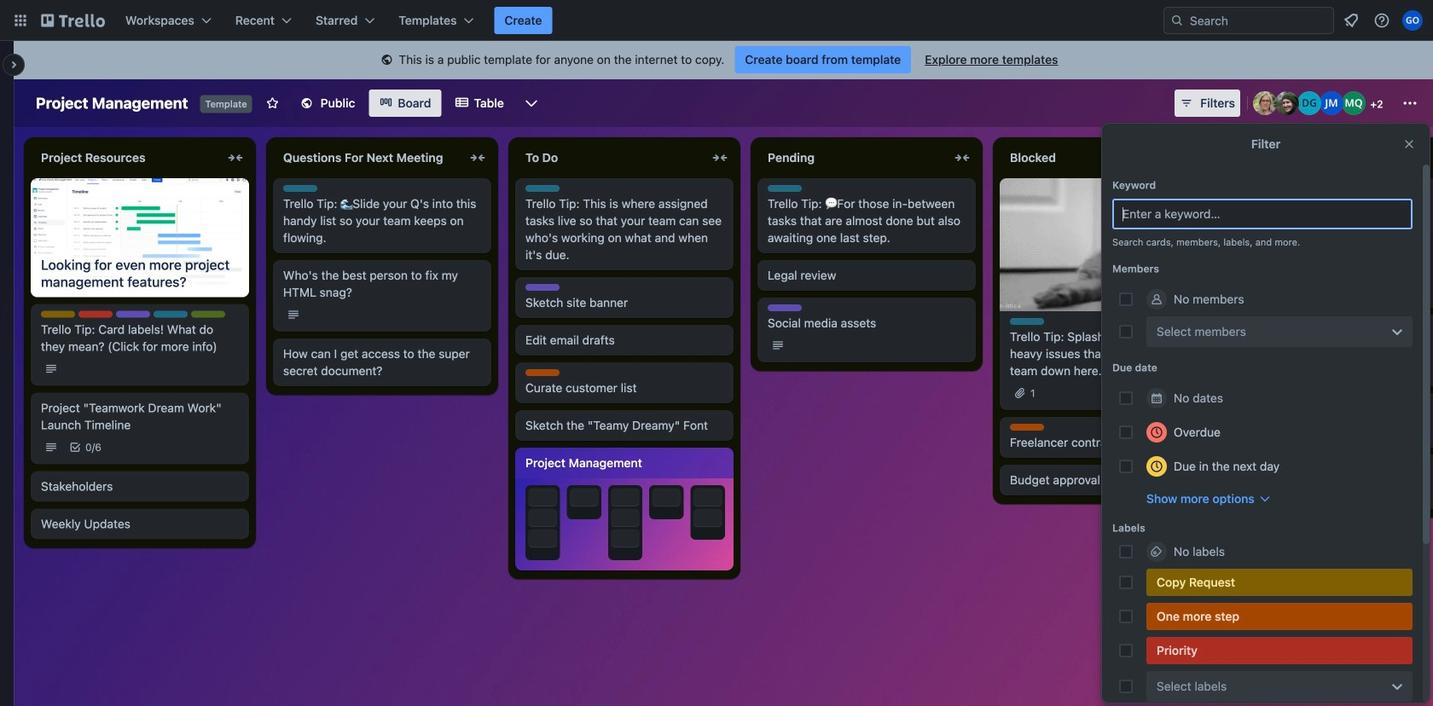 Task type: describe. For each thing, give the bounding box(es) containing it.
close popover image
[[1403, 137, 1416, 151]]

gary orlando (garyorlando) image
[[1403, 10, 1423, 31]]

collapse list image
[[225, 148, 246, 168]]

back to home image
[[41, 7, 105, 34]]

Board name text field
[[27, 90, 197, 117]]

1 horizontal spatial color: purple, title: "design team" element
[[526, 284, 560, 291]]

1 collapse list image from the left
[[468, 148, 488, 168]]

0 notifications image
[[1341, 10, 1362, 31]]

0 vertical spatial color: yellow, title: "copy request" element
[[41, 311, 75, 318]]

show menu image
[[1402, 95, 1419, 112]]

Enter a keyword… text field
[[1113, 199, 1413, 230]]

Search field
[[1184, 9, 1334, 32]]

1 horizontal spatial color: red, title: "priority" element
[[1147, 637, 1413, 665]]

customize views image
[[523, 95, 540, 112]]

star or unstar board image
[[266, 96, 280, 110]]

caity (caity) image
[[1276, 91, 1300, 115]]

2 horizontal spatial color: purple, title: "design team" element
[[768, 305, 802, 311]]

primary element
[[0, 0, 1433, 41]]

sm image
[[378, 52, 395, 69]]

jordan mirchev (jordan_mirchev) image
[[1320, 91, 1344, 115]]

andrea crawford (andreacrawford8) image
[[1253, 91, 1277, 115]]



Task type: locate. For each thing, give the bounding box(es) containing it.
2 horizontal spatial color: orange, title: "one more step" element
[[1147, 603, 1413, 631]]

1 horizontal spatial color: yellow, title: "copy request" element
[[1147, 569, 1413, 596]]

devan goldstein (devangoldstein2) image
[[1298, 91, 1322, 115]]

0 vertical spatial color: orange, title: "one more step" element
[[526, 369, 560, 376]]

search image
[[1171, 14, 1184, 27]]

color: yellow, title: "copy request" element
[[41, 311, 75, 318], [1147, 569, 1413, 596]]

None text field
[[1000, 144, 1191, 172]]

color: lime, title: "halp" element
[[191, 311, 225, 318]]

1 vertical spatial color: red, title: "priority" element
[[1147, 637, 1413, 665]]

1 vertical spatial color: yellow, title: "copy request" element
[[1147, 569, 1413, 596]]

0 horizontal spatial color: yellow, title: "copy request" element
[[41, 311, 75, 318]]

collapse list image
[[468, 148, 488, 168], [710, 148, 730, 168], [952, 148, 973, 168]]

0 horizontal spatial collapse list image
[[468, 148, 488, 168]]

color: purple, title: "design team" element
[[526, 284, 560, 291], [768, 305, 802, 311], [116, 311, 150, 318]]

2 horizontal spatial collapse list image
[[952, 148, 973, 168]]

0 horizontal spatial color: orange, title: "one more step" element
[[526, 369, 560, 376]]

color: sky, title: "trello tip" element
[[283, 185, 317, 192], [526, 185, 560, 192], [768, 185, 802, 192], [1253, 240, 1287, 247], [154, 311, 188, 318], [1010, 318, 1044, 325]]

None text field
[[31, 144, 222, 172], [273, 144, 464, 172], [515, 144, 706, 172], [758, 144, 949, 172], [1242, 144, 1433, 172], [31, 144, 222, 172], [273, 144, 464, 172], [515, 144, 706, 172], [758, 144, 949, 172], [1242, 144, 1433, 172]]

2 vertical spatial color: orange, title: "one more step" element
[[1147, 603, 1413, 631]]

melody qiao (melodyqiao) image
[[1342, 91, 1366, 115]]

0 vertical spatial color: red, title: "priority" element
[[78, 311, 113, 318]]

1 horizontal spatial collapse list image
[[710, 148, 730, 168]]

color: orange, title: "one more step" element
[[526, 369, 560, 376], [1010, 424, 1044, 431], [1147, 603, 1413, 631]]

0 horizontal spatial color: red, title: "priority" element
[[78, 311, 113, 318]]

open information menu image
[[1374, 12, 1391, 29]]

color: red, title: "priority" element
[[78, 311, 113, 318], [1147, 637, 1413, 665]]

1 horizontal spatial color: orange, title: "one more step" element
[[1010, 424, 1044, 431]]

2 collapse list image from the left
[[710, 148, 730, 168]]

0 horizontal spatial color: purple, title: "design team" element
[[116, 311, 150, 318]]

1 vertical spatial color: orange, title: "one more step" element
[[1010, 424, 1044, 431]]

3 collapse list image from the left
[[952, 148, 973, 168]]



Task type: vqa. For each thing, say whether or not it's contained in the screenshot.
top Color: orange, title: "One more step" element
yes



